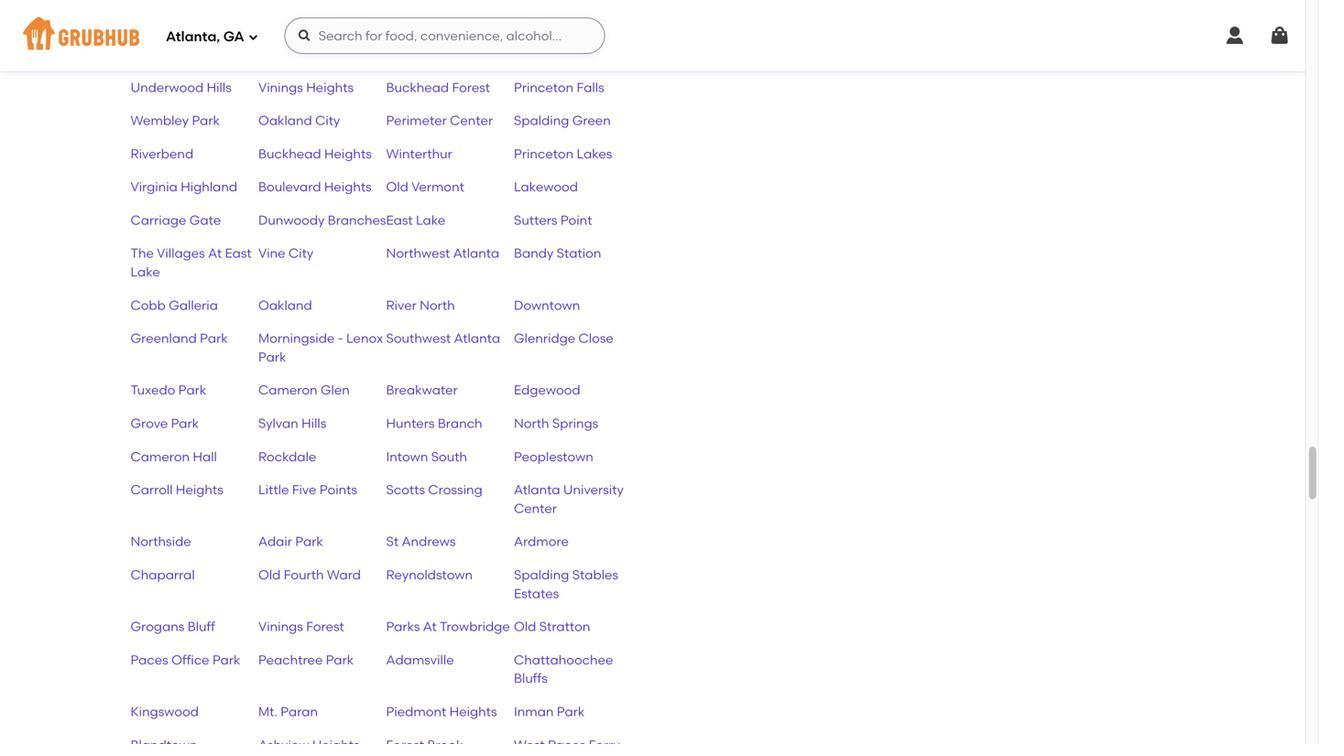 Task type: vqa. For each thing, say whether or not it's contained in the screenshot.
Ivey Woods
yes



Task type: locate. For each thing, give the bounding box(es) containing it.
1 vertical spatial east
[[225, 246, 252, 261]]

grove
[[131, 416, 168, 432]]

atlanta, ga
[[166, 29, 244, 45]]

1 spalding from the top
[[514, 113, 569, 128]]

park right office
[[213, 653, 240, 668]]

buckhead
[[386, 79, 449, 95], [258, 146, 321, 162]]

buckhead up boulevard
[[258, 146, 321, 162]]

parks at trowbridge link
[[386, 618, 514, 637]]

north springs link
[[514, 415, 642, 433]]

park for peachtree park
[[326, 653, 354, 668]]

rockdale
[[258, 449, 316, 465]]

center down buckhead forest 'link'
[[450, 113, 493, 128]]

1 vinings from the top
[[258, 79, 303, 95]]

northside
[[131, 534, 191, 550]]

0 horizontal spatial at
[[208, 246, 222, 261]]

2 princeton from the top
[[514, 146, 574, 162]]

greenland
[[131, 331, 197, 346]]

princeton falls
[[514, 79, 604, 95]]

0 vertical spatial dunwoody
[[258, 28, 325, 43]]

atlanta down river north "link"
[[454, 331, 500, 346]]

atlanta inside morningside - lenox park southwest atlanta
[[454, 331, 500, 346]]

1 vertical spatial lake
[[131, 264, 160, 280]]

vinings forest link
[[258, 618, 386, 637]]

vinings heights link
[[258, 78, 386, 97]]

northside link
[[131, 533, 258, 552]]

chattahoochee up princeton falls
[[514, 28, 613, 43]]

adamsville
[[386, 653, 454, 668]]

0 vertical spatial chattahoochee
[[514, 28, 613, 43]]

0 horizontal spatial center
[[450, 113, 493, 128]]

1 oakland from the top
[[258, 113, 312, 128]]

buckhead up the perimeter
[[386, 79, 449, 95]]

close
[[579, 331, 614, 346]]

0 vertical spatial cameron
[[258, 383, 318, 398]]

greenland park link
[[131, 330, 258, 367]]

hills for garden hills
[[437, 28, 462, 43]]

chattahoochee bluffs
[[514, 653, 613, 687]]

1 dunwoody from the top
[[258, 28, 325, 43]]

1 horizontal spatial hills
[[302, 416, 327, 432]]

northwest atlanta link
[[386, 244, 514, 282]]

cobb galleria
[[131, 298, 218, 313]]

heights up dunwoody branches east lake
[[324, 179, 372, 195]]

2 horizontal spatial hills
[[437, 28, 462, 43]]

0 vertical spatial center
[[450, 113, 493, 128]]

2 horizontal spatial old
[[514, 619, 536, 635]]

1 vertical spatial north
[[420, 298, 455, 313]]

park inside morningside - lenox park southwest atlanta
[[258, 349, 286, 365]]

forest up peachtree park
[[306, 619, 344, 635]]

chattahoochee for north
[[514, 28, 613, 43]]

at
[[208, 246, 222, 261], [423, 619, 437, 635]]

lenox
[[346, 331, 383, 346]]

dunwoody up vinings heights
[[258, 28, 325, 43]]

0 horizontal spatial lake
[[131, 264, 160, 280]]

0 horizontal spatial cameron
[[131, 449, 190, 465]]

princeton up spalding green
[[514, 79, 574, 95]]

falls
[[577, 79, 604, 95]]

spalding down princeton falls
[[514, 113, 569, 128]]

heights
[[306, 79, 354, 95], [324, 146, 372, 162], [324, 179, 372, 195], [176, 483, 223, 498], [450, 705, 497, 720]]

buckhead for buckhead heights
[[258, 146, 321, 162]]

kingswood link
[[131, 703, 258, 722]]

grogans
[[131, 619, 184, 635]]

cameron for cameron hall
[[131, 449, 190, 465]]

hills up wembley park link
[[207, 79, 232, 95]]

park down "underwood hills" link
[[192, 113, 220, 128]]

0 vertical spatial princeton
[[514, 79, 574, 95]]

1 horizontal spatial lake
[[416, 213, 446, 228]]

galleria
[[169, 298, 218, 313]]

southwest
[[386, 331, 451, 346]]

oakland down vinings heights
[[258, 113, 312, 128]]

heights down oakland city link
[[324, 146, 372, 162]]

0 vertical spatial old
[[386, 179, 409, 195]]

1 horizontal spatial buckhead
[[386, 79, 449, 95]]

1 princeton from the top
[[514, 79, 574, 95]]

at inside the villages at east lake vine city
[[208, 246, 222, 261]]

north inside "link"
[[420, 298, 455, 313]]

cameron
[[258, 383, 318, 398], [131, 449, 190, 465]]

cameron up sylvan hills
[[258, 383, 318, 398]]

forest up perimeter center 'link'
[[452, 79, 490, 95]]

1 horizontal spatial at
[[423, 619, 437, 635]]

lakewood
[[514, 179, 578, 195]]

forest inside 'link'
[[452, 79, 490, 95]]

city down vinings heights link
[[315, 113, 340, 128]]

atlanta
[[453, 246, 500, 261], [454, 331, 500, 346], [514, 483, 560, 498]]

peachtree park link
[[258, 651, 386, 689]]

atlanta down peoplestown
[[514, 483, 560, 498]]

0 horizontal spatial east
[[225, 246, 252, 261]]

1 vertical spatial old
[[258, 568, 281, 583]]

park up old fourth ward
[[295, 534, 323, 550]]

park down vinings forest link
[[326, 653, 354, 668]]

0 vertical spatial buckhead
[[386, 79, 449, 95]]

2 chattahoochee from the top
[[514, 653, 613, 668]]

chaparral link
[[131, 566, 258, 603]]

city
[[315, 113, 340, 128], [289, 246, 314, 261]]

0 vertical spatial at
[[208, 246, 222, 261]]

old down winterthur
[[386, 179, 409, 195]]

sylvan
[[258, 416, 298, 432]]

edgewood link
[[514, 381, 642, 400]]

spalding up estates
[[514, 568, 569, 583]]

north inside chattahoochee north
[[514, 46, 549, 62]]

park up grove park link at left bottom
[[178, 383, 206, 398]]

1 vertical spatial oakland
[[258, 298, 312, 313]]

park down tuxedo park link at the left of page
[[171, 416, 199, 432]]

heights down cameron hall link
[[176, 483, 223, 498]]

lake down old vermont
[[416, 213, 446, 228]]

east left vine at the left of page
[[225, 246, 252, 261]]

sutters
[[514, 213, 558, 228]]

2 vertical spatial hills
[[302, 416, 327, 432]]

2 oakland from the top
[[258, 298, 312, 313]]

main navigation navigation
[[0, 0, 1306, 71]]

peachtree
[[258, 653, 323, 668]]

forest for buckhead forest
[[452, 79, 490, 95]]

buckhead forest link
[[386, 78, 514, 97]]

1 vertical spatial city
[[289, 246, 314, 261]]

princeton for princeton lakes
[[514, 146, 574, 162]]

park down morningside
[[258, 349, 286, 365]]

east up 'northwest'
[[386, 213, 413, 228]]

andrews
[[402, 534, 456, 550]]

0 horizontal spatial hills
[[207, 79, 232, 95]]

0 horizontal spatial old
[[258, 568, 281, 583]]

trowbridge
[[440, 619, 510, 635]]

-
[[338, 331, 343, 346]]

morningside - lenox park southwest atlanta
[[258, 331, 500, 365]]

at right the villages
[[208, 246, 222, 261]]

dunwoody chace
[[258, 28, 370, 43]]

1 horizontal spatial city
[[315, 113, 340, 128]]

0 vertical spatial lake
[[416, 213, 446, 228]]

chattahoochee down stratton
[[514, 653, 613, 668]]

river north link
[[386, 296, 514, 315]]

1 vertical spatial at
[[423, 619, 437, 635]]

0 horizontal spatial city
[[289, 246, 314, 261]]

old down estates
[[514, 619, 536, 635]]

old down the adair
[[258, 568, 281, 583]]

park for greenland park
[[200, 331, 228, 346]]

scotts crossing
[[386, 483, 483, 498]]

hills right garden
[[437, 28, 462, 43]]

svg image
[[1224, 25, 1246, 47], [1269, 25, 1291, 47], [298, 28, 312, 43], [248, 32, 259, 43]]

carriage
[[131, 213, 186, 228]]

2 spalding from the top
[[514, 568, 569, 583]]

oakland up morningside
[[258, 298, 312, 313]]

north for chattahoochee north
[[514, 46, 549, 62]]

cameron down grove park
[[131, 449, 190, 465]]

princeton falls link
[[514, 78, 642, 97]]

0 vertical spatial oakland
[[258, 113, 312, 128]]

0 vertical spatial city
[[315, 113, 340, 128]]

buckhead inside 'link'
[[386, 79, 449, 95]]

center up ardmore
[[514, 501, 557, 517]]

atlanta down east lake link
[[453, 246, 500, 261]]

north right river
[[420, 298, 455, 313]]

0 vertical spatial spalding
[[514, 113, 569, 128]]

0 vertical spatial atlanta
[[453, 246, 500, 261]]

stratton
[[539, 619, 590, 635]]

1 vertical spatial hills
[[207, 79, 232, 95]]

wembley
[[131, 113, 189, 128]]

0 vertical spatial east
[[386, 213, 413, 228]]

north up princeton falls
[[514, 46, 549, 62]]

heights for buckhead heights
[[324, 146, 372, 162]]

atlanta university center
[[514, 483, 624, 517]]

heights up oakland city link
[[306, 79, 354, 95]]

1 vertical spatial atlanta
[[454, 331, 500, 346]]

east lake link
[[386, 211, 514, 230]]

virginia highland link
[[131, 178, 258, 196]]

2 vinings from the top
[[258, 619, 303, 635]]

old
[[386, 179, 409, 195], [258, 568, 281, 583], [514, 619, 536, 635]]

oakland for oakland
[[258, 298, 312, 313]]

lake down the
[[131, 264, 160, 280]]

1 horizontal spatial center
[[514, 501, 557, 517]]

spalding for spalding green
[[514, 113, 569, 128]]

hills down cameron glen link
[[302, 416, 327, 432]]

park down "cobb galleria" link
[[200, 331, 228, 346]]

old for old vermont
[[386, 179, 409, 195]]

adair park link
[[258, 533, 386, 552]]

vine
[[258, 246, 285, 261]]

intown south link
[[386, 448, 514, 466]]

old vermont link
[[386, 178, 514, 196]]

1 horizontal spatial east
[[386, 213, 413, 228]]

atlanta university center link
[[514, 481, 642, 518]]

northwest atlanta
[[386, 246, 500, 261]]

0 vertical spatial hills
[[437, 28, 462, 43]]

1 vertical spatial spalding
[[514, 568, 569, 583]]

hunters branch
[[386, 416, 482, 432]]

0 horizontal spatial forest
[[306, 619, 344, 635]]

inman
[[514, 705, 554, 720]]

city right vine at the left of page
[[289, 246, 314, 261]]

1 vertical spatial cameron
[[131, 449, 190, 465]]

park for inman park
[[557, 705, 585, 720]]

at right parks
[[423, 619, 437, 635]]

center
[[450, 113, 493, 128], [514, 501, 557, 517]]

ward
[[327, 568, 361, 583]]

0 vertical spatial vinings
[[258, 79, 303, 95]]

hills
[[437, 28, 462, 43], [207, 79, 232, 95], [302, 416, 327, 432]]

spalding
[[514, 113, 569, 128], [514, 568, 569, 583]]

princeton up lakewood
[[514, 146, 574, 162]]

sutters point link
[[514, 211, 642, 230]]

center inside atlanta university center
[[514, 501, 557, 517]]

1 vertical spatial dunwoody
[[258, 213, 325, 228]]

heights down adamsville link on the left bottom of the page
[[450, 705, 497, 720]]

vinings up the oakland city
[[258, 79, 303, 95]]

2 vertical spatial old
[[514, 619, 536, 635]]

2 dunwoody from the top
[[258, 213, 325, 228]]

ardmore link
[[514, 533, 642, 552]]

old vermont
[[386, 179, 465, 195]]

2 vertical spatial atlanta
[[514, 483, 560, 498]]

vinings up peachtree
[[258, 619, 303, 635]]

office
[[171, 653, 209, 668]]

oakland for oakland city
[[258, 113, 312, 128]]

1 vertical spatial buckhead
[[258, 146, 321, 162]]

the villages at east lake vine city
[[131, 246, 314, 280]]

park right inman
[[557, 705, 585, 720]]

city inside oakland city link
[[315, 113, 340, 128]]

south
[[431, 449, 467, 465]]

1 vertical spatial center
[[514, 501, 557, 517]]

chattahoochee for bluffs
[[514, 653, 613, 668]]

1 horizontal spatial old
[[386, 179, 409, 195]]

vinings
[[258, 79, 303, 95], [258, 619, 303, 635]]

0 vertical spatial forest
[[452, 79, 490, 95]]

0 horizontal spatial buckhead
[[258, 146, 321, 162]]

1 vertical spatial forest
[[306, 619, 344, 635]]

dunwoody down boulevard
[[258, 213, 325, 228]]

0 vertical spatial north
[[514, 46, 549, 62]]

1 horizontal spatial cameron
[[258, 383, 318, 398]]

1 horizontal spatial forest
[[452, 79, 490, 95]]

1 vertical spatial princeton
[[514, 146, 574, 162]]

1 vertical spatial vinings
[[258, 619, 303, 635]]

hills for underwood hills
[[207, 79, 232, 95]]

glen
[[321, 383, 350, 398]]

north down the edgewood
[[514, 416, 549, 432]]

park for tuxedo park
[[178, 383, 206, 398]]

cameron hall link
[[131, 448, 258, 466]]

mt. paran
[[258, 705, 318, 720]]

1 chattahoochee from the top
[[514, 28, 613, 43]]

spalding inside spalding stables estates
[[514, 568, 569, 583]]

1 vertical spatial chattahoochee
[[514, 653, 613, 668]]



Task type: describe. For each thing, give the bounding box(es) containing it.
virginia highland
[[131, 179, 237, 195]]

Search for food, convenience, alcohol... search field
[[285, 17, 605, 54]]

bandy
[[514, 246, 554, 261]]

green
[[572, 113, 611, 128]]

peachtree park
[[258, 653, 354, 668]]

heights for vinings heights
[[306, 79, 354, 95]]

perimeter
[[386, 113, 447, 128]]

park for wembley park
[[192, 113, 220, 128]]

cameron for cameron glen
[[258, 383, 318, 398]]

winterthur
[[386, 146, 452, 162]]

carriage gate
[[131, 213, 221, 228]]

st andrews
[[386, 534, 456, 550]]

peoplestown
[[514, 449, 594, 465]]

st
[[386, 534, 399, 550]]

hall
[[193, 449, 217, 465]]

princeton lakes link
[[514, 145, 642, 163]]

carriage gate link
[[131, 211, 258, 230]]

kingswood
[[131, 705, 199, 720]]

paces office park
[[131, 653, 240, 668]]

river
[[386, 298, 417, 313]]

sylvan hills link
[[258, 415, 386, 433]]

east inside the villages at east lake vine city
[[225, 246, 252, 261]]

little five points
[[258, 483, 357, 498]]

paces
[[131, 653, 168, 668]]

tuxedo park link
[[131, 381, 258, 400]]

atlanta inside atlanta university center
[[514, 483, 560, 498]]

old for old fourth ward
[[258, 568, 281, 583]]

bandy station
[[514, 246, 601, 261]]

2 vertical spatial north
[[514, 416, 549, 432]]

center inside perimeter center 'link'
[[450, 113, 493, 128]]

tuxedo
[[131, 383, 175, 398]]

north springs
[[514, 416, 599, 432]]

hills for sylvan hills
[[302, 416, 327, 432]]

branches
[[328, 213, 386, 228]]

piedmont heights link
[[386, 703, 514, 722]]

ivey woods
[[131, 28, 201, 43]]

tuxedo park
[[131, 383, 206, 398]]

mt. paran link
[[258, 703, 386, 722]]

vermont
[[411, 179, 465, 195]]

winterthur link
[[386, 145, 514, 163]]

piedmont heights
[[386, 705, 497, 720]]

bluffs
[[514, 671, 548, 687]]

cobb
[[131, 298, 166, 313]]

dunwoody for dunwoody chace
[[258, 28, 325, 43]]

spalding stables estates
[[514, 568, 619, 602]]

st andrews link
[[386, 533, 514, 552]]

woods
[[158, 28, 201, 43]]

villages
[[157, 246, 205, 261]]

garden hills
[[386, 28, 462, 43]]

gate
[[189, 213, 221, 228]]

vinings for vinings forest
[[258, 619, 303, 635]]

buckhead heights
[[258, 146, 372, 162]]

points
[[320, 483, 357, 498]]

the villages at east lake link
[[131, 244, 258, 282]]

city inside the villages at east lake vine city
[[289, 246, 314, 261]]

cameron hall
[[131, 449, 217, 465]]

ga
[[223, 29, 244, 45]]

riverbend
[[131, 146, 193, 162]]

old fourth ward
[[258, 568, 361, 583]]

vine city link
[[258, 244, 386, 282]]

highland
[[181, 179, 237, 195]]

scotts crossing link
[[386, 481, 514, 518]]

carroll heights
[[131, 483, 223, 498]]

boulevard heights link
[[258, 178, 386, 196]]

buckhead heights link
[[258, 145, 386, 163]]

breakwater
[[386, 383, 458, 398]]

heights for boulevard heights
[[324, 179, 372, 195]]

vinings for vinings heights
[[258, 79, 303, 95]]

cameron glen link
[[258, 381, 386, 400]]

chattahoochee bluffs link
[[514, 651, 642, 689]]

forest for vinings forest
[[306, 619, 344, 635]]

chaparral
[[131, 568, 195, 583]]

park for grove park
[[171, 416, 199, 432]]

sylvan hills
[[258, 416, 327, 432]]

breakwater link
[[386, 381, 514, 400]]

paran
[[281, 705, 318, 720]]

riverbend link
[[131, 145, 258, 163]]

spalding green link
[[514, 111, 642, 130]]

hunters branch link
[[386, 415, 514, 433]]

stables
[[572, 568, 619, 583]]

spalding for spalding stables estates
[[514, 568, 569, 583]]

vinings forest
[[258, 619, 344, 635]]

perimeter center link
[[386, 111, 514, 130]]

old fourth ward link
[[258, 566, 386, 603]]

old stratton link
[[514, 618, 642, 637]]

adamsville link
[[386, 651, 514, 689]]

morningside
[[258, 331, 335, 346]]

glenridge close
[[514, 331, 614, 346]]

bluff
[[188, 619, 215, 635]]

dunwoody branches link
[[258, 211, 386, 230]]

crossing
[[428, 483, 483, 498]]

dunwoody for dunwoody branches east lake
[[258, 213, 325, 228]]

glenridge
[[514, 331, 576, 346]]

little five points link
[[258, 481, 386, 518]]

atlanta,
[[166, 29, 220, 45]]

lake inside the villages at east lake vine city
[[131, 264, 160, 280]]

chace
[[328, 28, 370, 43]]

heights for carroll heights
[[176, 483, 223, 498]]

the
[[131, 246, 154, 261]]

parks
[[386, 619, 420, 635]]

underwood
[[131, 79, 204, 95]]

park for adair park
[[295, 534, 323, 550]]

spalding stables estates link
[[514, 566, 642, 603]]

ardmore
[[514, 534, 569, 550]]

heights for piedmont heights
[[450, 705, 497, 720]]

princeton for princeton falls
[[514, 79, 574, 95]]

dunwoody branches east lake
[[258, 213, 446, 228]]

wembley park
[[131, 113, 220, 128]]

north for river north
[[420, 298, 455, 313]]

dunwoody chace link
[[258, 26, 386, 63]]

rockdale link
[[258, 448, 386, 466]]

bandy station link
[[514, 244, 642, 282]]

buckhead for buckhead forest
[[386, 79, 449, 95]]

peoplestown link
[[514, 448, 642, 466]]



